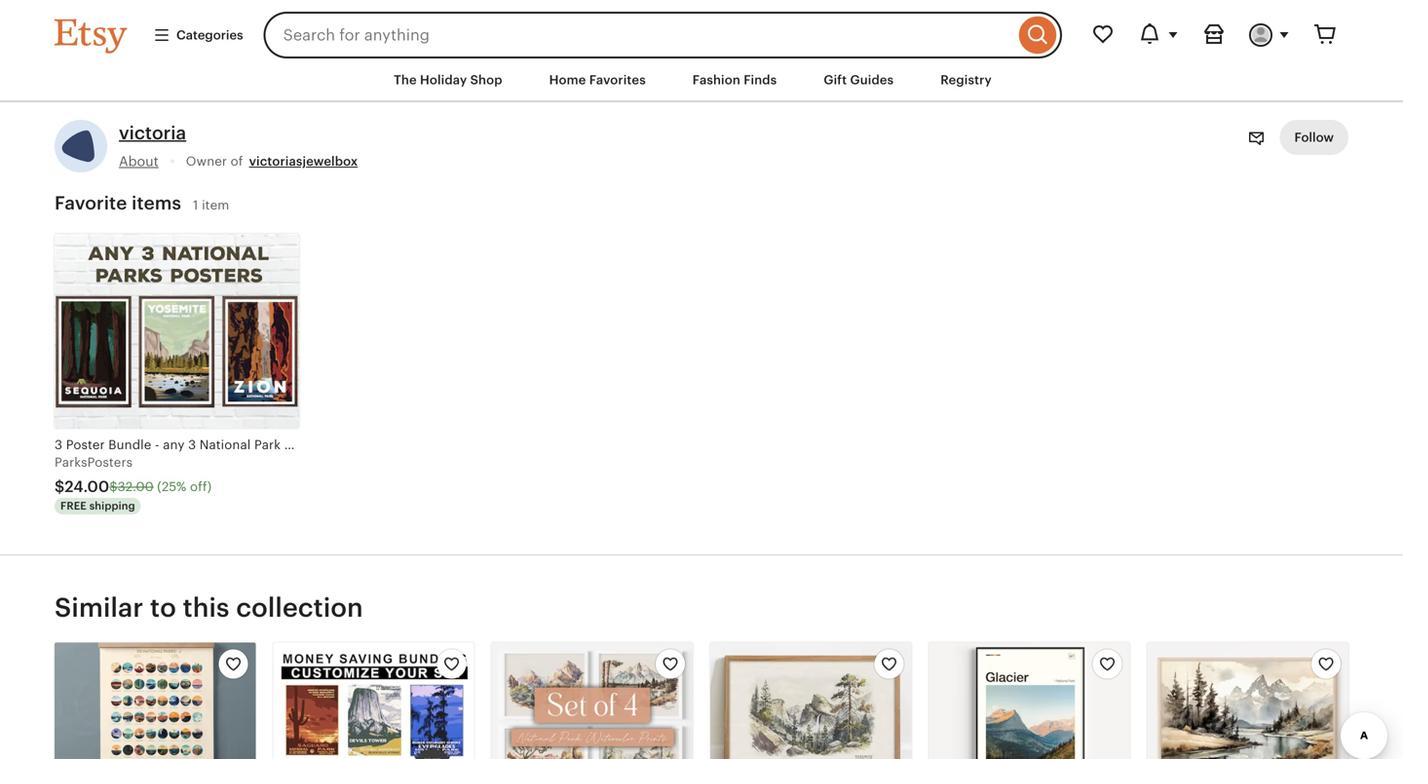 Task type: describe. For each thing, give the bounding box(es) containing it.
the holiday shop
[[394, 73, 502, 87]]

follow link
[[1280, 120, 1348, 155]]

1 horizontal spatial $
[[109, 479, 118, 494]]

victoria
[[119, 122, 186, 143]]

about button
[[119, 152, 159, 171]]

this
[[183, 593, 230, 623]]

free
[[60, 500, 87, 512]]

Search for anything text field
[[264, 12, 1014, 58]]

grand teton print, mountain landscape, watercolor wall art, mountain wall decor, grand tetons art, farmhouse decor, national park print.  gt image
[[1147, 642, 1348, 759]]

categories banner
[[19, 0, 1384, 58]]

fashion finds
[[693, 73, 777, 87]]

items
[[132, 193, 181, 214]]

to
[[150, 593, 176, 623]]

shipping
[[89, 500, 135, 512]]

fashion finds link
[[678, 62, 791, 98]]

gift guides link
[[809, 62, 908, 98]]

(25%
[[157, 479, 186, 494]]

favorite items
[[55, 193, 181, 214]]

shop
[[470, 73, 502, 87]]

finds
[[744, 73, 777, 87]]

national park checklist bucket list poster travel gift adventure gift hiker gift wall art yosemite yellowstone smoky mountains image
[[55, 642, 256, 759]]

favorites
[[589, 73, 646, 87]]

gift
[[824, 73, 847, 87]]

gift guides
[[824, 73, 894, 87]]

categories button
[[138, 17, 258, 53]]

menu bar containing the holiday shop
[[19, 58, 1384, 102]]

about
[[119, 153, 159, 169]]

national park posters, set of 4, travel poster, watercolor wall art print, national park gift, gift for traveler, mountain gallery wall image
[[492, 642, 693, 759]]

of
[[231, 154, 243, 169]]

follow
[[1294, 130, 1334, 145]]

item
[[202, 198, 229, 213]]

guides
[[850, 73, 894, 87]]

registry
[[940, 73, 992, 87]]

fashion
[[693, 73, 740, 87]]

home
[[549, 73, 586, 87]]

yosemite national park poster, national park art print, travel poster wall art, national park gift, housewarming gift image
[[710, 642, 911, 759]]

collection
[[236, 593, 363, 623]]

1 item
[[193, 198, 229, 213]]

registry link
[[926, 62, 1006, 98]]

parksposters $ 24.00 $ 32.00 (25% off) free shipping
[[55, 455, 212, 512]]



Task type: locate. For each thing, give the bounding box(es) containing it.
32.00
[[118, 479, 154, 494]]

home favorites link
[[535, 62, 660, 98]]

$ up shipping
[[109, 479, 118, 494]]

home favorites
[[549, 73, 646, 87]]

victoriasjewelbox
[[249, 154, 358, 169]]

victoria button
[[119, 120, 186, 146]]

owner
[[186, 154, 227, 169]]

3 or 4 poster bundles (or more) vintage national park style travel prints | make custom sets from all 63 parks | national park & hiking gift image
[[273, 642, 474, 759]]

none search field inside the categories banner
[[264, 12, 1062, 58]]

24.00
[[65, 478, 109, 496]]

categories
[[176, 28, 243, 42]]

3 poster bundle - any 3 national park posters, national park and hiking gift, vintage national park style prints image
[[55, 234, 299, 428]]

$
[[55, 478, 65, 496], [109, 479, 118, 494]]

menu bar
[[19, 58, 1384, 102]]

holiday
[[420, 73, 467, 87]]

parksposters
[[55, 455, 133, 470]]

$ up free
[[55, 478, 65, 496]]

off)
[[190, 479, 212, 494]]

the
[[394, 73, 417, 87]]

favorite
[[55, 193, 127, 214]]

similar
[[55, 593, 144, 623]]

owner of victoriasjewelbox
[[186, 154, 358, 169]]

0 horizontal spatial $
[[55, 478, 65, 496]]

None search field
[[264, 12, 1062, 58]]

glacier national park poster, glacier national park print, national park art, national park wall art, national park prints, travel poster image
[[929, 642, 1130, 759]]

similar to this collection
[[55, 593, 363, 623]]

victoriasjewelbox link
[[249, 152, 358, 170]]

the holiday shop link
[[379, 62, 517, 98]]

1
[[193, 198, 198, 213]]



Task type: vqa. For each thing, say whether or not it's contained in the screenshot.
The Holiday Shop
yes



